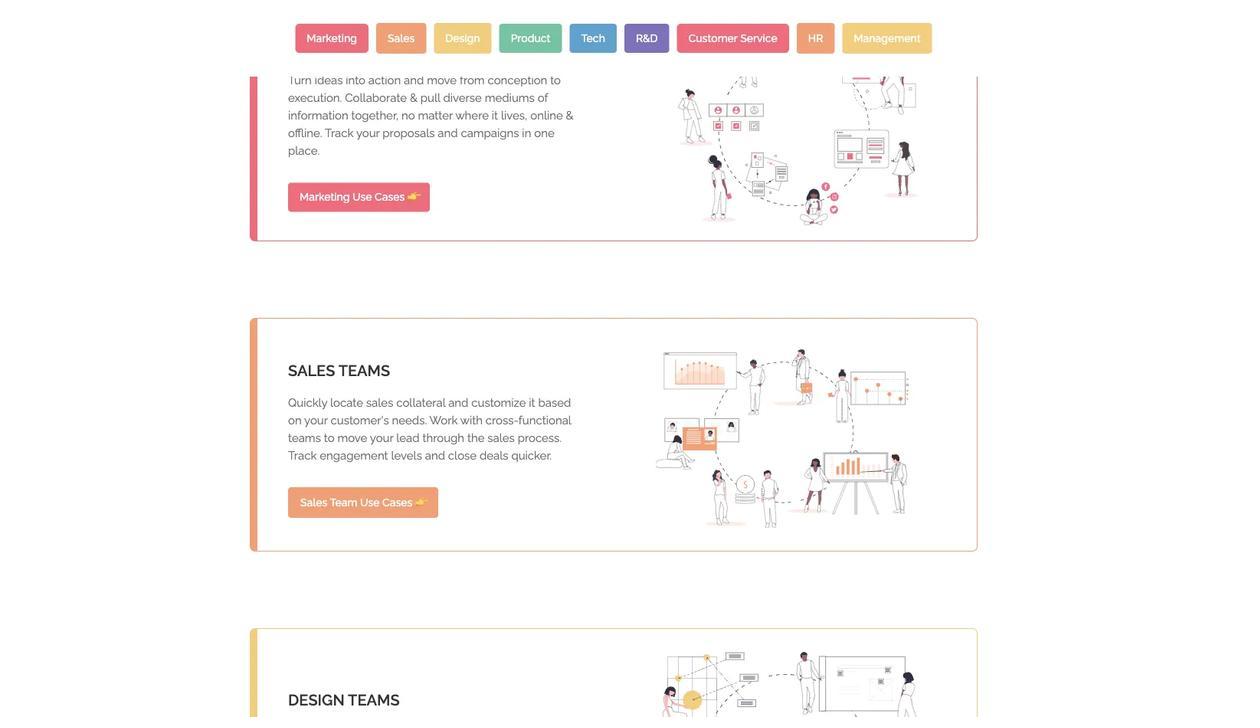 Task type: describe. For each thing, give the bounding box(es) containing it.
1 horizontal spatial sales
[[488, 432, 515, 445]]

and down matter
[[438, 127, 458, 140]]

management link
[[843, 23, 933, 54]]

teams for marketing teams
[[381, 40, 433, 58]]

service
[[741, 32, 778, 44]]

information
[[288, 109, 349, 123]]

based
[[538, 396, 571, 410]]

locate
[[330, 396, 363, 410]]

quickly locate sales collateral and customize it based on your customer's needs. work with cross-functional teams to move your lead through the sales process. track engagement levels and close deals quicker.
[[288, 396, 571, 463]]

design teams
[[288, 692, 400, 710]]

and down through
[[425, 449, 445, 463]]

move inside turn ideas into action and move from conception to execution. collaborate & pull diverse mediums of information together, no matter where it lives, online & offline. track your proposals and campaigns in one place.
[[427, 74, 457, 87]]

customer
[[689, 32, 738, 44]]

conception
[[488, 74, 548, 87]]

matter
[[418, 109, 453, 123]]

your inside turn ideas into action and move from conception to execution. collaborate & pull diverse mediums of information together, no matter where it lives, online & offline. track your proposals and campaigns in one place.
[[356, 127, 380, 140]]

track inside turn ideas into action and move from conception to execution. collaborate & pull diverse mediums of information together, no matter where it lives, online & offline. track your proposals and campaigns in one place.
[[325, 127, 354, 140]]

collaborate
[[345, 91, 407, 105]]

teams for sales teams
[[339, 362, 390, 380]]

online
[[531, 109, 563, 123]]

mediums
[[485, 91, 535, 105]]

where
[[456, 109, 489, 123]]

the
[[468, 432, 485, 445]]

0 vertical spatial 👉
[[408, 191, 418, 204]]

design
[[288, 692, 345, 710]]

customer service
[[689, 32, 778, 44]]

r&d link
[[625, 24, 670, 53]]

marketing use cases 👉 link
[[288, 183, 430, 212]]

place.
[[288, 144, 320, 158]]

engagement
[[320, 449, 388, 463]]

levels
[[391, 449, 422, 463]]

0 horizontal spatial &
[[410, 91, 418, 105]]

marketing for marketing
[[307, 32, 357, 44]]

tech
[[581, 32, 605, 44]]

ideas
[[315, 74, 343, 87]]

it inside quickly locate sales collateral and customize it based on your customer's needs. work with cross-functional teams to move your lead through the sales process. track engagement levels and close deals quicker.
[[529, 396, 536, 410]]

sales for sales team use cases 👉
[[300, 497, 328, 509]]

r&d
[[636, 32, 658, 44]]

through
[[423, 432, 465, 445]]

marketing use cases 👉
[[300, 191, 418, 204]]

functional
[[519, 414, 571, 427]]

of
[[538, 91, 548, 105]]

management
[[854, 32, 921, 44]]

work
[[430, 414, 458, 427]]

and up with on the bottom
[[449, 396, 469, 410]]

preview of a sales team image
[[656, 350, 916, 528]]

1 vertical spatial your
[[304, 414, 328, 427]]

execution.
[[288, 91, 342, 105]]

turn
[[288, 74, 312, 87]]

customer service link
[[677, 24, 789, 53]]



Task type: vqa. For each thing, say whether or not it's contained in the screenshot.
the Bit on the left top of page
no



Task type: locate. For each thing, give the bounding box(es) containing it.
1 vertical spatial teams
[[339, 362, 390, 380]]

preview of a design team image
[[634, 653, 938, 717]]

your down quickly
[[304, 414, 328, 427]]

sales up the action
[[388, 32, 415, 44]]

1 horizontal spatial track
[[325, 127, 354, 140]]

1 vertical spatial use
[[360, 497, 380, 509]]

1 horizontal spatial sales
[[388, 32, 415, 44]]

sales left team
[[300, 497, 328, 509]]

sales
[[388, 32, 415, 44], [300, 497, 328, 509]]

0 vertical spatial move
[[427, 74, 457, 87]]

move
[[427, 74, 457, 87], [338, 432, 367, 445]]

move inside quickly locate sales collateral and customize it based on your customer's needs. work with cross-functional teams to move your lead through the sales process. track engagement levels and close deals quicker.
[[338, 432, 367, 445]]

1 vertical spatial to
[[324, 432, 335, 445]]

action
[[369, 74, 401, 87]]

teams
[[288, 432, 321, 445]]

1 vertical spatial 👉
[[415, 497, 426, 509]]

needs.
[[392, 414, 427, 427]]

sales inside "link"
[[300, 497, 328, 509]]

&
[[410, 91, 418, 105], [566, 109, 574, 123]]

marketing for marketing use cases 👉
[[300, 191, 350, 204]]

1 vertical spatial it
[[529, 396, 536, 410]]

sales
[[366, 396, 394, 410], [488, 432, 515, 445]]

sales
[[288, 362, 335, 380]]

marketing teams
[[288, 40, 433, 58]]

👉 inside "link"
[[415, 497, 426, 509]]

teams
[[381, 40, 433, 58], [339, 362, 390, 380], [348, 692, 400, 710]]

pull
[[421, 91, 440, 105]]

and
[[404, 74, 424, 87], [438, 127, 458, 140], [449, 396, 469, 410], [425, 449, 445, 463]]

0 vertical spatial cases
[[375, 191, 405, 204]]

& right online
[[566, 109, 574, 123]]

your left lead at the bottom left of page
[[370, 432, 394, 445]]

0 vertical spatial marketing
[[307, 32, 357, 44]]

into
[[346, 74, 366, 87]]

with
[[461, 414, 483, 427]]

1 vertical spatial cases
[[383, 497, 413, 509]]

turn ideas into action and move from conception to execution. collaborate & pull diverse mediums of information together, no matter where it lives, online & offline. track your proposals and campaigns in one place.
[[288, 74, 574, 158]]

0 horizontal spatial move
[[338, 432, 367, 445]]

product
[[511, 32, 551, 44]]

to right the teams
[[324, 432, 335, 445]]

0 vertical spatial your
[[356, 127, 380, 140]]

0 vertical spatial track
[[325, 127, 354, 140]]

tech link
[[570, 24, 617, 53]]

offline.
[[288, 127, 322, 140]]

1 vertical spatial &
[[566, 109, 574, 123]]

teams for design teams
[[348, 692, 400, 710]]

1 horizontal spatial &
[[566, 109, 574, 123]]

marketing link
[[295, 24, 369, 53]]

one
[[534, 127, 555, 140]]

hr
[[809, 32, 824, 44]]

close
[[448, 449, 477, 463]]

quicker.
[[512, 449, 552, 463]]

quickly
[[288, 396, 327, 410]]

cases inside "link"
[[383, 497, 413, 509]]

1 vertical spatial marketing
[[300, 191, 350, 204]]

and up pull
[[404, 74, 424, 87]]

to
[[551, 74, 561, 87], [324, 432, 335, 445]]

0 vertical spatial sales
[[388, 32, 415, 44]]

sales for sales
[[388, 32, 415, 44]]

team
[[330, 497, 358, 509]]

sales team use cases 👉
[[300, 497, 426, 509]]

👉 down proposals
[[408, 191, 418, 204]]

from
[[460, 74, 485, 87]]

deals
[[480, 449, 509, 463]]

sales teams
[[288, 362, 390, 380]]

track
[[325, 127, 354, 140], [288, 449, 317, 463]]

campaigns
[[461, 127, 519, 140]]

& left pull
[[410, 91, 418, 105]]

1 vertical spatial move
[[338, 432, 367, 445]]

product link
[[500, 24, 562, 53]]

👉
[[408, 191, 418, 204], [415, 497, 426, 509]]

customize
[[472, 396, 526, 410]]

sales link
[[376, 23, 426, 54]]

design link
[[434, 23, 492, 54]]

marketing
[[288, 40, 378, 58]]

0 horizontal spatial to
[[324, 432, 335, 445]]

1 horizontal spatial move
[[427, 74, 457, 87]]

0 vertical spatial sales
[[366, 396, 394, 410]]

teams right design
[[348, 692, 400, 710]]

0 vertical spatial to
[[551, 74, 561, 87]]

move up pull
[[427, 74, 457, 87]]

diverse
[[443, 91, 482, 105]]

collateral
[[396, 396, 446, 410]]

1 vertical spatial track
[[288, 449, 317, 463]]

sales down cross-
[[488, 432, 515, 445]]

0 horizontal spatial sales
[[300, 497, 328, 509]]

use
[[353, 191, 372, 204], [360, 497, 380, 509]]

0 vertical spatial use
[[353, 191, 372, 204]]

customer's
[[331, 414, 389, 427]]

1 horizontal spatial it
[[529, 396, 536, 410]]

0 horizontal spatial sales
[[366, 396, 394, 410]]

no
[[402, 109, 415, 123]]

👉 down levels at the bottom of page
[[415, 497, 426, 509]]

together,
[[351, 109, 399, 123]]

marketing down place.
[[300, 191, 350, 204]]

1 vertical spatial sales
[[300, 497, 328, 509]]

it inside turn ideas into action and move from conception to execution. collaborate & pull diverse mediums of information together, no matter where it lives, online & offline. track your proposals and campaigns in one place.
[[492, 109, 498, 123]]

preview of a marketing team image
[[665, 24, 926, 226]]

sales team use cases 👉 link
[[288, 488, 438, 519]]

move up engagement
[[338, 432, 367, 445]]

teams up the action
[[381, 40, 433, 58]]

1 vertical spatial sales
[[488, 432, 515, 445]]

marketing up ideas
[[307, 32, 357, 44]]

1 horizontal spatial to
[[551, 74, 561, 87]]

design
[[446, 32, 480, 44]]

process.
[[518, 432, 562, 445]]

use inside "link"
[[360, 497, 380, 509]]

to up online
[[551, 74, 561, 87]]

proposals
[[383, 127, 435, 140]]

teams up locate
[[339, 362, 390, 380]]

0 vertical spatial teams
[[381, 40, 433, 58]]

2 vertical spatial teams
[[348, 692, 400, 710]]

track down the information
[[325, 127, 354, 140]]

it
[[492, 109, 498, 123], [529, 396, 536, 410]]

cases
[[375, 191, 405, 204], [383, 497, 413, 509]]

0 horizontal spatial it
[[492, 109, 498, 123]]

to inside turn ideas into action and move from conception to execution. collaborate & pull diverse mediums of information together, no matter where it lives, online & offline. track your proposals and campaigns in one place.
[[551, 74, 561, 87]]

sales up customer's
[[366, 396, 394, 410]]

on
[[288, 414, 302, 427]]

your down the together,
[[356, 127, 380, 140]]

0 vertical spatial it
[[492, 109, 498, 123]]

to inside quickly locate sales collateral and customize it based on your customer's needs. work with cross-functional teams to move your lead through the sales process. track engagement levels and close deals quicker.
[[324, 432, 335, 445]]

lives,
[[501, 109, 528, 123]]

2 vertical spatial your
[[370, 432, 394, 445]]

0 vertical spatial &
[[410, 91, 418, 105]]

cross-
[[486, 414, 519, 427]]

track down the teams
[[288, 449, 317, 463]]

in
[[522, 127, 532, 140]]

cases down proposals
[[375, 191, 405, 204]]

track inside quickly locate sales collateral and customize it based on your customer's needs. work with cross-functional teams to move your lead through the sales process. track engagement levels and close deals quicker.
[[288, 449, 317, 463]]

hr link
[[797, 23, 835, 54]]

marketing
[[307, 32, 357, 44], [300, 191, 350, 204]]

lead
[[396, 432, 420, 445]]

it up functional
[[529, 396, 536, 410]]

0 horizontal spatial track
[[288, 449, 317, 463]]

it up campaigns
[[492, 109, 498, 123]]

cases down levels at the bottom of page
[[383, 497, 413, 509]]

your
[[356, 127, 380, 140], [304, 414, 328, 427], [370, 432, 394, 445]]



